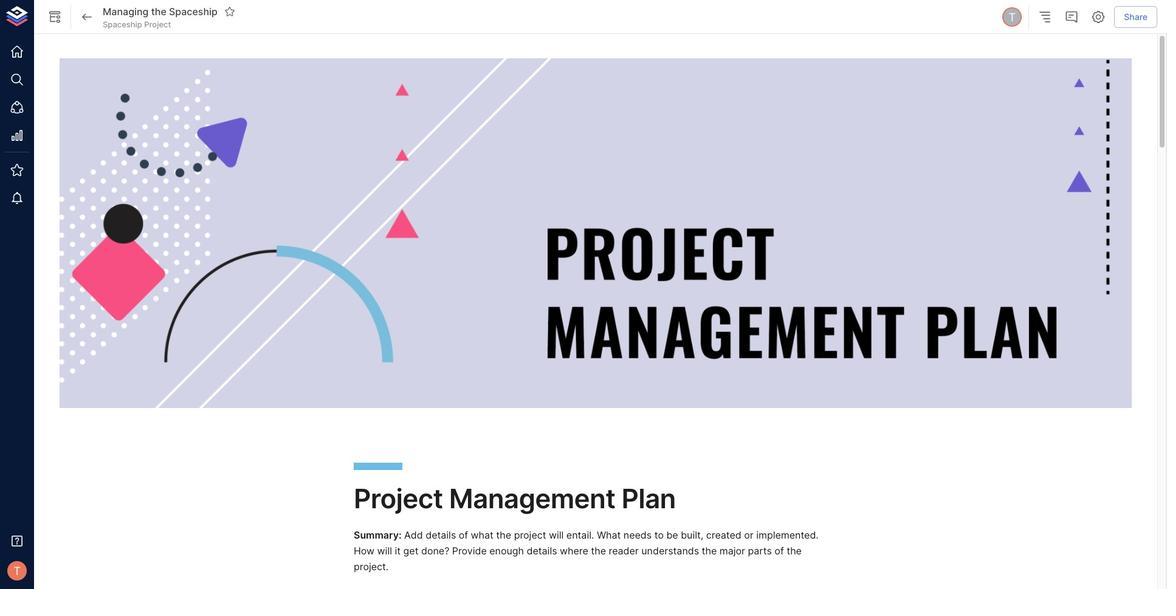 Task type: locate. For each thing, give the bounding box(es) containing it.
what
[[471, 530, 494, 542]]

major
[[720, 546, 746, 558]]

settings image
[[1092, 10, 1106, 24]]

0 horizontal spatial t button
[[4, 558, 30, 585]]

implemented.
[[757, 530, 819, 542]]

go back image
[[80, 10, 94, 24]]

0 vertical spatial project
[[144, 19, 171, 29]]

enough
[[490, 546, 524, 558]]

0 horizontal spatial of
[[459, 530, 468, 542]]

built,
[[681, 530, 704, 542]]

the down implemented.
[[787, 546, 802, 558]]

details
[[426, 530, 456, 542], [527, 546, 557, 558]]

provide
[[452, 546, 487, 558]]

will left it
[[377, 546, 392, 558]]

the down created
[[702, 546, 717, 558]]

favorite image
[[224, 6, 235, 17]]

of down implemented.
[[775, 546, 784, 558]]

0 vertical spatial t
[[1009, 10, 1016, 24]]

1 vertical spatial t
[[13, 565, 21, 578]]

1 vertical spatial details
[[527, 546, 557, 558]]

0 vertical spatial t button
[[1001, 5, 1024, 29]]

show wiki image
[[47, 10, 62, 24]]

project down managing the spaceship
[[144, 19, 171, 29]]

project management plan
[[354, 483, 676, 516]]

be
[[667, 530, 679, 542]]

project up add
[[354, 483, 443, 516]]

the down what
[[591, 546, 606, 558]]

1 horizontal spatial will
[[549, 530, 564, 542]]

the up spaceship project
[[151, 5, 167, 17]]

the
[[151, 5, 167, 17], [497, 530, 512, 542], [591, 546, 606, 558], [702, 546, 717, 558], [787, 546, 802, 558]]

add details of what the project will entail. what needs to be built, created or implemented. how will it get done? provide enough details where the reader understands the major parts of the project.
[[354, 530, 822, 574]]

1 vertical spatial spaceship
[[103, 19, 142, 29]]

1 horizontal spatial project
[[354, 483, 443, 516]]

spaceship down managing
[[103, 19, 142, 29]]

1 horizontal spatial t
[[1009, 10, 1016, 24]]

0 horizontal spatial spaceship
[[103, 19, 142, 29]]

0 vertical spatial spaceship
[[169, 5, 218, 17]]

1 vertical spatial t button
[[4, 558, 30, 585]]

entail.
[[567, 530, 594, 542]]

spaceship
[[169, 5, 218, 17], [103, 19, 142, 29]]

where
[[560, 546, 589, 558]]

will
[[549, 530, 564, 542], [377, 546, 392, 558]]

comments image
[[1065, 10, 1080, 24]]

will up where
[[549, 530, 564, 542]]

of
[[459, 530, 468, 542], [775, 546, 784, 558]]

of up provide
[[459, 530, 468, 542]]

how
[[354, 546, 375, 558]]

needs
[[624, 530, 652, 542]]

t
[[1009, 10, 1016, 24], [13, 565, 21, 578]]

0 vertical spatial details
[[426, 530, 456, 542]]

share
[[1125, 11, 1148, 22]]

1 horizontal spatial of
[[775, 546, 784, 558]]

t button
[[1001, 5, 1024, 29], [4, 558, 30, 585]]

spaceship left favorite icon
[[169, 5, 218, 17]]

details up done?
[[426, 530, 456, 542]]

0 horizontal spatial will
[[377, 546, 392, 558]]

spaceship project link
[[103, 19, 171, 30]]

0 horizontal spatial t
[[13, 565, 21, 578]]

get
[[404, 546, 419, 558]]

plan
[[622, 483, 676, 516]]

1 vertical spatial will
[[377, 546, 392, 558]]

1 vertical spatial project
[[354, 483, 443, 516]]

1 horizontal spatial details
[[527, 546, 557, 558]]

details down project
[[527, 546, 557, 558]]

1 horizontal spatial spaceship
[[169, 5, 218, 17]]

0 vertical spatial will
[[549, 530, 564, 542]]

it
[[395, 546, 401, 558]]

0 horizontal spatial project
[[144, 19, 171, 29]]

the up enough
[[497, 530, 512, 542]]

what
[[597, 530, 621, 542]]

0 horizontal spatial details
[[426, 530, 456, 542]]

0 vertical spatial of
[[459, 530, 468, 542]]

project
[[144, 19, 171, 29], [354, 483, 443, 516]]



Task type: describe. For each thing, give the bounding box(es) containing it.
t for right t button
[[1009, 10, 1016, 24]]

summary:
[[354, 530, 402, 542]]

management
[[449, 483, 616, 516]]

parts
[[748, 546, 772, 558]]

1 horizontal spatial t button
[[1001, 5, 1024, 29]]

done?
[[421, 546, 450, 558]]

reader
[[609, 546, 639, 558]]

add
[[404, 530, 423, 542]]

project inside "link"
[[144, 19, 171, 29]]

project.
[[354, 562, 389, 574]]

spaceship inside "link"
[[103, 19, 142, 29]]

managing the spaceship
[[103, 5, 218, 17]]

created
[[707, 530, 742, 542]]

managing
[[103, 5, 149, 17]]

table of contents image
[[1038, 10, 1053, 24]]

t for the leftmost t button
[[13, 565, 21, 578]]

spaceship project
[[103, 19, 171, 29]]

project
[[514, 530, 546, 542]]

1 vertical spatial of
[[775, 546, 784, 558]]

or
[[745, 530, 754, 542]]

share button
[[1115, 6, 1158, 28]]

understands
[[642, 546, 699, 558]]

to
[[655, 530, 664, 542]]



Task type: vqa. For each thing, say whether or not it's contained in the screenshot.
the Employee Handbook
no



